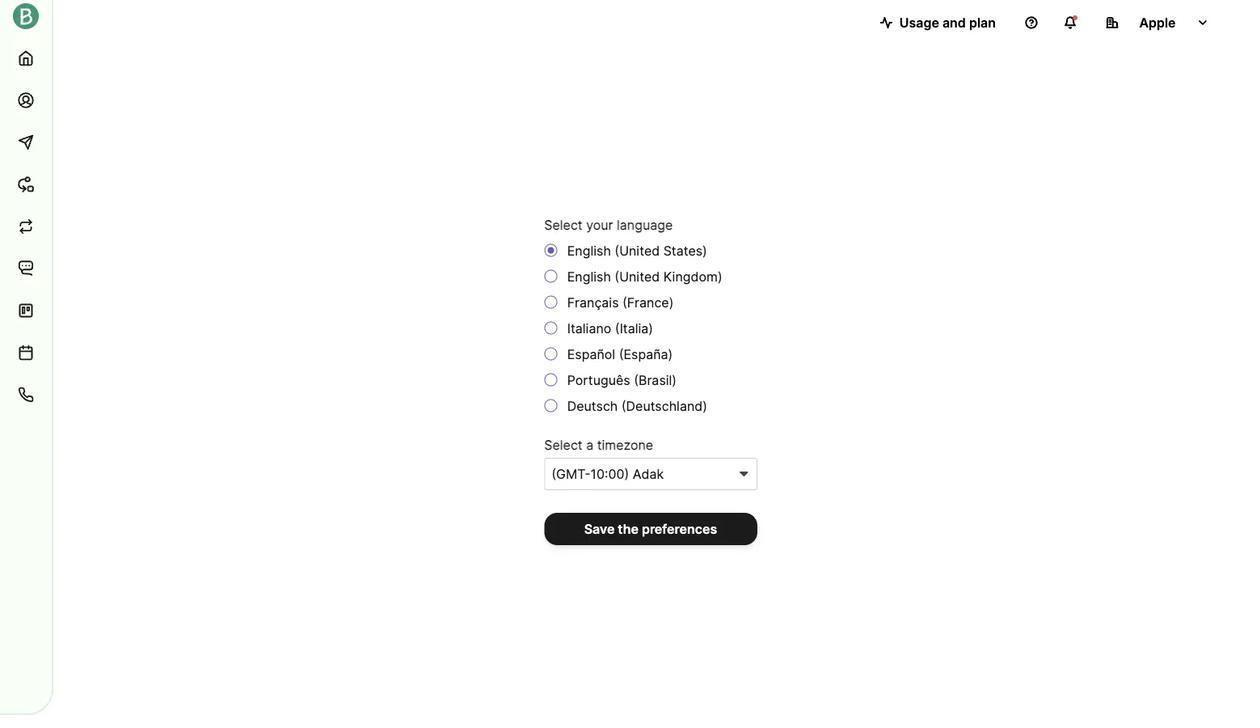 Task type: locate. For each thing, give the bounding box(es) containing it.
1 english from the top
[[568, 243, 611, 258]]

(united for states)
[[615, 243, 660, 258]]

english (united states)
[[564, 243, 708, 258]]

0 vertical spatial (united
[[615, 243, 660, 258]]

0 vertical spatial select
[[545, 217, 583, 233]]

italiano
[[568, 320, 612, 336]]

2 select from the top
[[545, 437, 583, 453]]

1 select from the top
[[545, 217, 583, 233]]

1 vertical spatial select
[[545, 437, 583, 453]]

(united up english (united kingdom)
[[615, 243, 660, 258]]

1 (united from the top
[[615, 243, 660, 258]]

states)
[[664, 243, 708, 258]]

1 vertical spatial (united
[[615, 269, 660, 284]]

preferences
[[642, 521, 718, 537]]

apple
[[1140, 15, 1177, 30]]

(deutschland)
[[622, 398, 708, 414]]

english down 'your'
[[568, 243, 611, 258]]

español (españa)
[[564, 346, 673, 362]]

2 english from the top
[[568, 269, 611, 284]]

english for english (united states)
[[568, 243, 611, 258]]

français
[[568, 294, 619, 310]]

select left the a
[[545, 437, 583, 453]]

select a timezone
[[545, 437, 654, 453]]

0 vertical spatial english
[[568, 243, 611, 258]]

timezone
[[597, 437, 654, 453]]

usage and plan button
[[868, 6, 1009, 39]]

and
[[943, 15, 967, 30]]

(united down 'english (united states)'
[[615, 269, 660, 284]]

select left 'your'
[[545, 217, 583, 233]]

español
[[568, 346, 616, 362]]

1 vertical spatial english
[[568, 269, 611, 284]]

english
[[568, 243, 611, 258], [568, 269, 611, 284]]

save the preferences
[[585, 521, 718, 537]]

2 (united from the top
[[615, 269, 660, 284]]

english (united kingdom)
[[564, 269, 723, 284]]

save the preferences button
[[545, 513, 758, 545]]

plan
[[970, 15, 997, 30]]

select
[[545, 217, 583, 233], [545, 437, 583, 453]]

english up français
[[568, 269, 611, 284]]

(united
[[615, 243, 660, 258], [615, 269, 660, 284]]



Task type: describe. For each thing, give the bounding box(es) containing it.
(españa)
[[619, 346, 673, 362]]

apple button
[[1094, 6, 1223, 39]]

(italia)
[[615, 320, 654, 336]]

(united for kingdom)
[[615, 269, 660, 284]]

language
[[617, 217, 673, 233]]

português
[[568, 372, 631, 388]]

usage and plan
[[900, 15, 997, 30]]

deutsch
[[568, 398, 618, 414]]

english for english (united kingdom)
[[568, 269, 611, 284]]

your
[[587, 217, 614, 233]]

select your language
[[545, 217, 673, 233]]

usage
[[900, 15, 940, 30]]

select for select your language
[[545, 217, 583, 233]]

the
[[618, 521, 639, 537]]

deutsch (deutschland)
[[564, 398, 708, 414]]

français (france)
[[564, 294, 674, 310]]

português (brasil)
[[564, 372, 677, 388]]

save
[[585, 521, 615, 537]]

a
[[587, 437, 594, 453]]

select for select a timezone
[[545, 437, 583, 453]]

italiano (italia)
[[564, 320, 654, 336]]

(france)
[[623, 294, 674, 310]]

kingdom)
[[664, 269, 723, 284]]

(brasil)
[[634, 372, 677, 388]]



Task type: vqa. For each thing, say whether or not it's contained in the screenshot.
to
no



